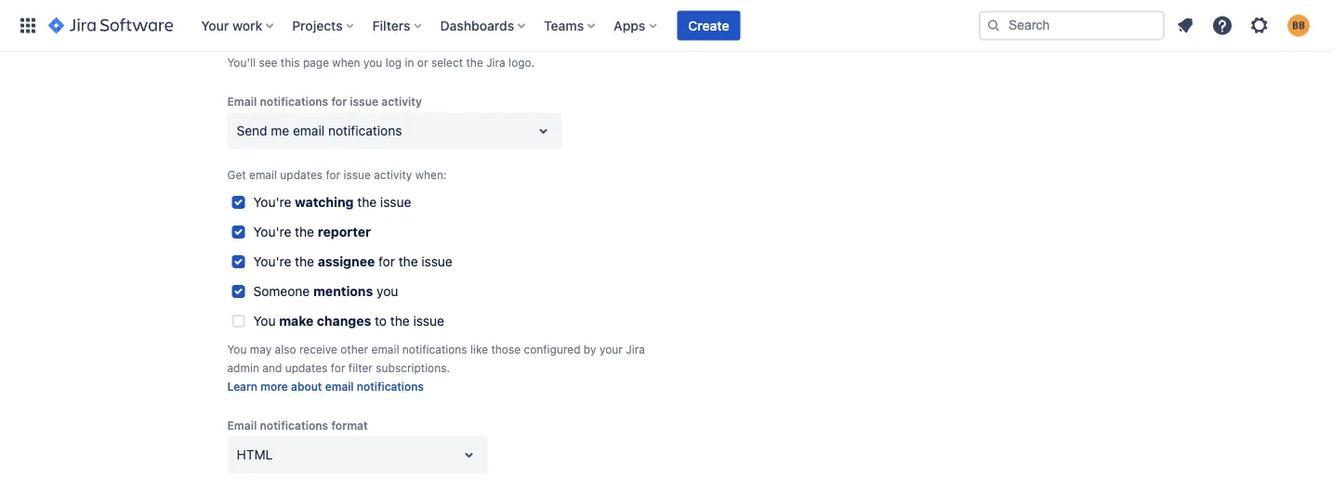 Task type: vqa. For each thing, say whether or not it's contained in the screenshot.
CONFLUENCE to the bottom
no



Task type: locate. For each thing, give the bounding box(es) containing it.
also
[[275, 343, 296, 356]]

for up learn more about email notifications "link"
[[331, 362, 345, 375]]

subscriptions.
[[376, 362, 450, 375]]

filters
[[372, 18, 410, 33]]

0 horizontal spatial jira
[[486, 56, 505, 69]]

to
[[375, 314, 387, 329]]

email notifications format
[[227, 419, 368, 432]]

primary element
[[11, 0, 979, 52]]

html
[[237, 448, 273, 463]]

open image
[[532, 11, 555, 33], [532, 120, 555, 142]]

0 vertical spatial updates
[[280, 168, 323, 181]]

1 email from the top
[[227, 95, 257, 108]]

your
[[600, 343, 623, 356]]

the right select
[[466, 56, 483, 69]]

when:
[[415, 168, 447, 181]]

0 horizontal spatial work
[[232, 18, 262, 33]]

your inside your work dropdown button
[[201, 18, 229, 33]]

email
[[293, 123, 325, 139], [249, 168, 277, 181], [371, 343, 399, 356], [325, 380, 354, 393]]

like
[[470, 343, 488, 356]]

settings image
[[1248, 14, 1271, 37]]

you up may
[[253, 314, 276, 329]]

issue
[[350, 95, 378, 108], [344, 168, 371, 181], [380, 195, 411, 210], [421, 254, 453, 270], [413, 314, 444, 329]]

1 vertical spatial updates
[[285, 362, 328, 375]]

0 horizontal spatial your
[[201, 18, 229, 33]]

email up "html"
[[227, 419, 257, 432]]

changes
[[317, 314, 371, 329]]

notifications up "subscriptions."
[[402, 343, 467, 356]]

0 vertical spatial jira
[[486, 56, 505, 69]]

1 vertical spatial open image
[[532, 120, 555, 142]]

in
[[405, 56, 414, 69]]

open image down logo.
[[532, 120, 555, 142]]

the right to
[[390, 314, 410, 329]]

make
[[279, 314, 314, 329]]

work up this
[[267, 14, 296, 30]]

updates up 'about'
[[285, 362, 328, 375]]

email up send
[[227, 95, 257, 108]]

you're
[[253, 195, 291, 210], [253, 225, 291, 240], [253, 254, 291, 270]]

1 horizontal spatial your
[[237, 14, 264, 30]]

activity left when:
[[374, 168, 412, 181]]

for up you're watching the issue
[[326, 168, 340, 181]]

notifications down 'about'
[[260, 419, 328, 432]]

1 horizontal spatial jira
[[626, 343, 645, 356]]

when
[[332, 56, 360, 69]]

notifications up me in the left top of the page
[[260, 95, 328, 108]]

your work button
[[195, 11, 281, 40]]

those
[[491, 343, 521, 356]]

banner
[[0, 0, 1332, 52]]

None text field
[[237, 122, 240, 140], [237, 446, 240, 465], [237, 122, 240, 140], [237, 446, 240, 465]]

projects button
[[287, 11, 361, 40]]

someone
[[253, 284, 310, 299]]

you're watching the issue
[[253, 195, 411, 210]]

create
[[688, 18, 729, 33]]

1 open image from the top
[[532, 11, 555, 33]]

you're the assignee for the issue
[[253, 254, 453, 270]]

for
[[331, 95, 347, 108], [326, 168, 340, 181], [378, 254, 395, 270], [331, 362, 345, 375]]

email down filter
[[325, 380, 354, 393]]

1 vertical spatial you're
[[253, 225, 291, 240]]

you left 'log'
[[363, 56, 382, 69]]

get email updates for issue activity when:
[[227, 168, 447, 181]]

the right assignee
[[399, 254, 418, 270]]

page
[[303, 56, 329, 69]]

your work up see at the top left of page
[[237, 14, 296, 30]]

issue down get email updates for issue activity when:
[[380, 195, 411, 210]]

1 horizontal spatial you
[[253, 314, 276, 329]]

the
[[466, 56, 483, 69], [357, 195, 377, 210], [295, 225, 314, 240], [295, 254, 314, 270], [399, 254, 418, 270], [390, 314, 410, 329]]

email for send me email notifications
[[227, 95, 257, 108]]

0 vertical spatial email
[[227, 95, 257, 108]]

jira left logo.
[[486, 56, 505, 69]]

you for you make changes to the issue
[[253, 314, 276, 329]]

filters button
[[367, 11, 429, 40]]

updates
[[280, 168, 323, 181], [285, 362, 328, 375]]

you may also receive other email notifications like those configured by your jira admin and updates for filter subscriptions. learn more about email notifications
[[227, 343, 645, 393]]

email notifications for issue activity
[[227, 95, 422, 108]]

2 vertical spatial you're
[[253, 254, 291, 270]]

you for you may also receive other email notifications like those configured by your jira admin and updates for filter subscriptions. learn more about email notifications
[[227, 343, 247, 356]]

1 vertical spatial activity
[[374, 168, 412, 181]]

jira
[[486, 56, 505, 69], [626, 343, 645, 356]]

updates up the watching
[[280, 168, 323, 181]]

0 vertical spatial you're
[[253, 195, 291, 210]]

assignee
[[318, 254, 375, 270]]

other
[[340, 343, 368, 356]]

1 vertical spatial jira
[[626, 343, 645, 356]]

0 vertical spatial open image
[[532, 11, 555, 33]]

0 vertical spatial activity
[[381, 95, 422, 108]]

2 email from the top
[[227, 419, 257, 432]]

search image
[[986, 18, 1001, 33]]

activity down 'in'
[[381, 95, 422, 108]]

you up admin
[[227, 343, 247, 356]]

you're for you're the assignee for the issue
[[253, 254, 291, 270]]

notifications
[[260, 95, 328, 108], [328, 123, 402, 139], [402, 343, 467, 356], [357, 380, 424, 393], [260, 419, 328, 432]]

jira right your
[[626, 343, 645, 356]]

your work
[[237, 14, 296, 30], [201, 18, 262, 33]]

work up you'll at the left of the page
[[232, 18, 262, 33]]

get
[[227, 168, 246, 181]]

you
[[253, 314, 276, 329], [227, 343, 247, 356]]

work
[[267, 14, 296, 30], [232, 18, 262, 33]]

updates inside you may also receive other email notifications like those configured by your jira admin and updates for filter subscriptions. learn more about email notifications
[[285, 362, 328, 375]]

your work up you'll at the left of the page
[[201, 18, 262, 33]]

2 you're from the top
[[253, 225, 291, 240]]

you're the reporter
[[253, 225, 371, 240]]

email
[[227, 95, 257, 108], [227, 419, 257, 432]]

reporter
[[318, 225, 371, 240]]

notifications down "subscriptions."
[[357, 380, 424, 393]]

0 horizontal spatial you
[[227, 343, 247, 356]]

appswitcher icon image
[[17, 14, 39, 37]]

you inside you may also receive other email notifications like those configured by your jira admin and updates for filter subscriptions. learn more about email notifications
[[227, 343, 247, 356]]

0 vertical spatial you
[[253, 314, 276, 329]]

your
[[237, 14, 264, 30], [201, 18, 229, 33]]

you
[[363, 56, 382, 69], [377, 284, 398, 299]]

open image up logo.
[[532, 11, 555, 33]]

1 you're from the top
[[253, 195, 291, 210]]

you up to
[[377, 284, 398, 299]]

for up "send me email notifications"
[[331, 95, 347, 108]]

issue down you'll see this page when you log in or select the jira logo.
[[350, 95, 378, 108]]

for inside you may also receive other email notifications like those configured by your jira admin and updates for filter subscriptions. learn more about email notifications
[[331, 362, 345, 375]]

or
[[417, 56, 428, 69]]

admin
[[227, 362, 259, 375]]

the down the watching
[[295, 225, 314, 240]]

format
[[331, 419, 368, 432]]

receive
[[299, 343, 337, 356]]

3 you're from the top
[[253, 254, 291, 270]]

1 vertical spatial email
[[227, 419, 257, 432]]

more
[[261, 380, 288, 393]]

activity
[[381, 95, 422, 108], [374, 168, 412, 181]]

for right assignee
[[378, 254, 395, 270]]

1 vertical spatial you
[[227, 343, 247, 356]]

2 open image from the top
[[532, 120, 555, 142]]

jira software image
[[48, 14, 173, 37], [48, 14, 173, 37]]



Task type: describe. For each thing, give the bounding box(es) containing it.
1 horizontal spatial work
[[267, 14, 296, 30]]

see
[[259, 56, 277, 69]]

email right me in the left top of the page
[[293, 123, 325, 139]]

log
[[386, 56, 402, 69]]

dashboards
[[440, 18, 514, 33]]

send me email notifications
[[237, 123, 402, 139]]

the down you're the reporter
[[295, 254, 314, 270]]

teams button
[[538, 11, 603, 40]]

notifications down email notifications for issue activity
[[328, 123, 402, 139]]

dashboards button
[[435, 11, 533, 40]]

may
[[250, 343, 272, 356]]

select
[[431, 56, 463, 69]]

issue down when:
[[421, 254, 453, 270]]

projects
[[292, 18, 343, 33]]

apps
[[614, 18, 645, 33]]

open image for your work
[[532, 11, 555, 33]]

jira inside you may also receive other email notifications like those configured by your jira admin and updates for filter subscriptions. learn more about email notifications
[[626, 343, 645, 356]]

learn more about email notifications link
[[227, 377, 424, 396]]

help image
[[1211, 14, 1234, 37]]

filter
[[348, 362, 373, 375]]

send
[[237, 123, 267, 139]]

issue up you're watching the issue
[[344, 168, 371, 181]]

0 vertical spatial you
[[363, 56, 382, 69]]

you make changes to the issue
[[253, 314, 444, 329]]

you'll
[[227, 56, 256, 69]]

email down to
[[371, 343, 399, 356]]

work inside dropdown button
[[232, 18, 262, 33]]

banner containing your work
[[0, 0, 1332, 52]]

Search field
[[979, 11, 1165, 40]]

your profile and settings image
[[1288, 14, 1310, 37]]

me
[[271, 123, 289, 139]]

you're for you're the reporter
[[253, 225, 291, 240]]

by
[[584, 343, 596, 356]]

1 vertical spatial you
[[377, 284, 398, 299]]

configured
[[524, 343, 581, 356]]

email for html
[[227, 419, 257, 432]]

you'll see this page when you log in or select the jira logo.
[[227, 56, 535, 69]]

logo.
[[509, 56, 535, 69]]

your work inside dropdown button
[[201, 18, 262, 33]]

and
[[262, 362, 282, 375]]

this
[[281, 56, 300, 69]]

email right "get"
[[249, 168, 277, 181]]

mentions
[[313, 284, 373, 299]]

the up reporter
[[357, 195, 377, 210]]

learn
[[227, 380, 258, 393]]

you're for you're watching the issue
[[253, 195, 291, 210]]

watching
[[295, 195, 354, 210]]

open image for send me email notifications
[[532, 120, 555, 142]]

create button
[[677, 11, 740, 40]]

notifications image
[[1174, 14, 1196, 37]]

someone mentions you
[[253, 284, 398, 299]]

about
[[291, 380, 322, 393]]

issue up you may also receive other email notifications like those configured by your jira admin and updates for filter subscriptions. learn more about email notifications
[[413, 314, 444, 329]]

apps button
[[608, 11, 664, 40]]

open image
[[458, 444, 480, 467]]

teams
[[544, 18, 584, 33]]



